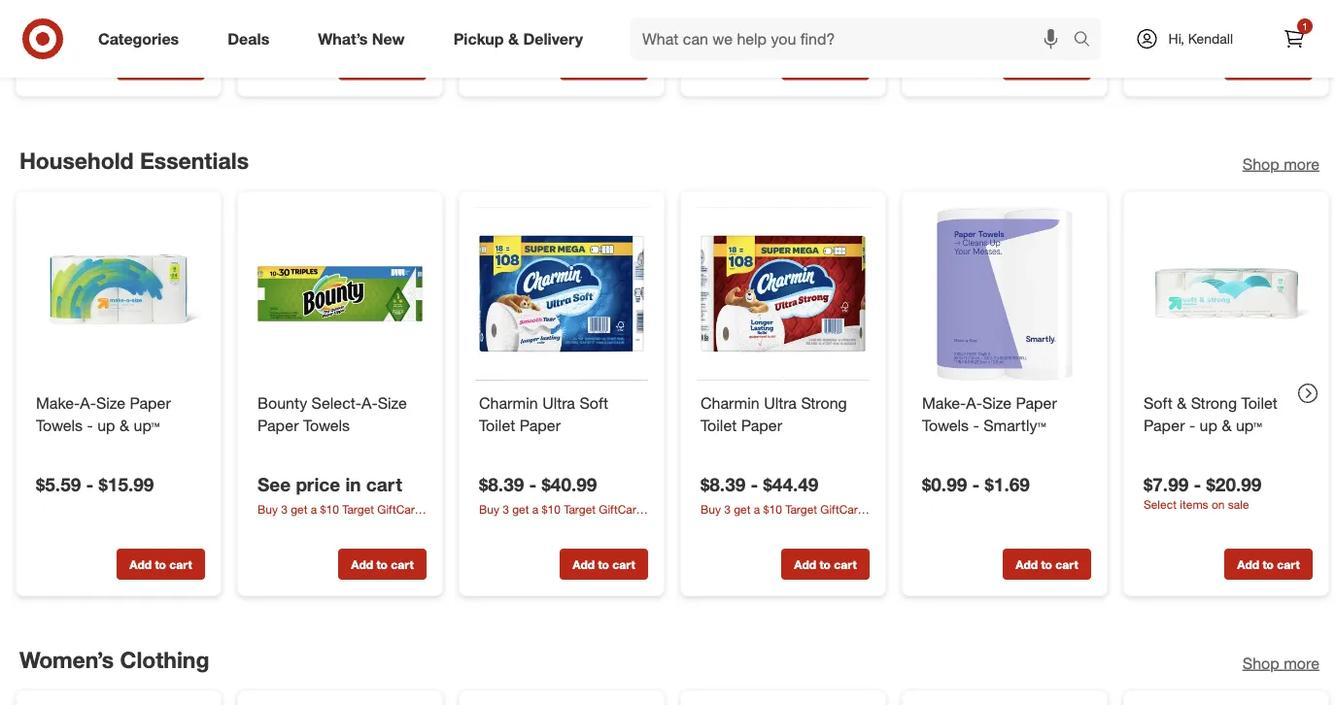 Task type: vqa. For each thing, say whether or not it's contained in the screenshot.
the Kids'
no



Task type: describe. For each thing, give the bounding box(es) containing it.
$8.39 for $8.39 - $40.99
[[479, 473, 524, 496]]

- inside $7.99 - $20.99 select items on sale
[[1194, 473, 1201, 496]]

shop more button for women's clothing
[[1243, 653, 1320, 675]]

what's new
[[318, 29, 405, 48]]

clothing
[[120, 647, 209, 674]]

add to cart button for make-a-size paper towels - smartly™
[[1003, 549, 1091, 580]]

shop for household essentials
[[1243, 154, 1279, 173]]

& up $20.99
[[1222, 415, 1232, 434]]

add for make-a-size paper towels - smartly™
[[1016, 557, 1038, 572]]

strong for $7.99 - $20.99
[[1191, 393, 1237, 412]]

towels for $5.59
[[36, 415, 83, 434]]

charmin ultra soft toilet paper
[[479, 393, 608, 434]]

make-a-size paper towels - smartly™ link
[[922, 392, 1087, 436]]

add to cart for charmin ultra soft toilet paper
[[573, 557, 635, 572]]

shop more for household essentials
[[1243, 154, 1320, 173]]

a- for $0.99
[[966, 393, 982, 412]]

up for size
[[97, 415, 115, 434]]

household
[[19, 147, 134, 174]]

make- for $0.99 - $1.69
[[922, 393, 966, 412]]

women's
[[19, 647, 114, 674]]

- inside make-a-size paper towels - smartly™
[[973, 415, 979, 434]]

paper for $8.39 - $40.99
[[519, 415, 561, 434]]

add to cart for make-a-size paper towels - up & up™
[[130, 557, 192, 572]]

paper for see price in cart
[[257, 415, 299, 434]]

categories
[[98, 29, 179, 48]]

make- for $5.59 - $15.99
[[36, 393, 80, 412]]

pickup & delivery
[[453, 29, 583, 48]]

ultra for $40.99
[[542, 393, 575, 412]]

deals link
[[211, 17, 294, 60]]

sale
[[1228, 497, 1249, 511]]

charmin for $8.39 - $44.49
[[701, 393, 760, 412]]

$7.99 - $20.99 select items on sale
[[1144, 473, 1262, 511]]

size for $5.59
[[96, 393, 125, 412]]

bounty select-a-size paper towels
[[257, 393, 407, 434]]

$8.39 - $40.99
[[479, 473, 597, 496]]

charmin for $8.39 - $40.99
[[479, 393, 538, 412]]

$0.99 - $1.69
[[922, 473, 1030, 496]]

toilet for $8.39 - $44.49
[[701, 415, 737, 434]]

to for charmin ultra soft toilet paper
[[598, 557, 609, 572]]

$40.99
[[542, 473, 597, 496]]

add to cart button for bounty select-a-size paper towels
[[338, 549, 427, 580]]

soft inside the "soft & strong toilet paper - up & up™"
[[1144, 393, 1173, 412]]

$0.99
[[922, 473, 967, 496]]

$8.39 - $44.49
[[701, 473, 819, 496]]

items
[[1180, 497, 1208, 511]]

- left $44.49
[[751, 473, 758, 496]]

a- inside bounty select-a-size paper towels
[[362, 393, 378, 412]]

- inside the "soft & strong toilet paper - up & up™"
[[1189, 415, 1195, 434]]

add to cart for make-a-size paper towels - smartly™
[[1016, 557, 1078, 572]]

$7.99
[[1144, 473, 1189, 496]]

soft inside charmin ultra soft toilet paper
[[579, 393, 608, 412]]

add for make-a-size paper towels - up & up™
[[130, 557, 152, 572]]

to for make-a-size paper towels - smartly™
[[1041, 557, 1052, 572]]

$15.99
[[99, 473, 154, 496]]

more for household essentials
[[1284, 154, 1320, 173]]

up for strong
[[1200, 415, 1217, 434]]

add to cart button for soft & strong toilet paper - up & up™
[[1224, 549, 1313, 580]]

$8.39 for $8.39 - $44.49
[[701, 473, 746, 496]]

paper inside make-a-size paper towels - smartly™
[[1016, 393, 1057, 412]]

price
[[296, 473, 340, 496]]

new
[[372, 29, 405, 48]]

pickup & delivery link
[[437, 17, 607, 60]]



Task type: locate. For each thing, give the bounding box(es) containing it.
a- inside make-a-size paper towels - smartly™
[[966, 393, 982, 412]]

make-a-size paper towels - up & up™ link
[[36, 392, 201, 436]]

up inside make-a-size paper towels - up & up™
[[97, 415, 115, 434]]

&
[[508, 29, 519, 48], [1177, 393, 1187, 412], [120, 415, 129, 434], [1222, 415, 1232, 434]]

women's clothing
[[19, 647, 209, 674]]

- up items
[[1194, 473, 1201, 496]]

paper inside make-a-size paper towels - up & up™
[[130, 393, 171, 412]]

1 horizontal spatial strong
[[1191, 393, 1237, 412]]

0 horizontal spatial up™
[[134, 415, 160, 434]]

to
[[598, 57, 609, 72], [820, 57, 831, 72], [1041, 57, 1052, 72], [155, 557, 166, 572], [376, 557, 388, 572], [598, 557, 609, 572], [820, 557, 831, 572], [1041, 557, 1052, 572], [1263, 557, 1274, 572]]

soft up $40.99
[[579, 393, 608, 412]]

towels inside make-a-size paper towels - up & up™
[[36, 415, 83, 434]]

& right pickup
[[508, 29, 519, 48]]

strong inside the "soft & strong toilet paper - up & up™"
[[1191, 393, 1237, 412]]

3 size from the left
[[982, 393, 1011, 412]]

1 link
[[1273, 17, 1316, 60]]

toilet inside charmin ultra soft toilet paper
[[479, 415, 515, 434]]

ultra up $44.49
[[764, 393, 797, 412]]

paper up smartly™
[[1016, 393, 1057, 412]]

bounty select-a-size paper towels link
[[257, 392, 423, 436]]

1 horizontal spatial $8.39
[[701, 473, 746, 496]]

2 charmin from the left
[[701, 393, 760, 412]]

0 horizontal spatial size
[[96, 393, 125, 412]]

$1.69
[[985, 473, 1030, 496]]

ultra for $44.49
[[764, 393, 797, 412]]

& up the $7.99
[[1177, 393, 1187, 412]]

2 soft from the left
[[1144, 393, 1173, 412]]

$5.59
[[36, 473, 81, 496]]

to for soft & strong toilet paper - up & up™
[[1263, 557, 1274, 572]]

household essentials
[[19, 147, 249, 174]]

select
[[1144, 497, 1177, 511]]

$8.39
[[479, 473, 524, 496], [701, 473, 746, 496]]

towels
[[36, 415, 83, 434], [303, 415, 350, 434], [922, 415, 969, 434]]

add to cart
[[573, 57, 635, 72], [794, 57, 857, 72], [1016, 57, 1078, 72], [130, 557, 192, 572], [351, 557, 414, 572], [573, 557, 635, 572], [794, 557, 857, 572], [1016, 557, 1078, 572], [1237, 557, 1300, 572]]

size up the $15.99
[[96, 393, 125, 412]]

size inside make-a-size paper towels - up & up™
[[96, 393, 125, 412]]

charmin ultra strong toilet paper link
[[701, 392, 866, 436]]

cart
[[612, 57, 635, 72], [834, 57, 857, 72], [1055, 57, 1078, 72], [366, 473, 402, 496], [169, 557, 192, 572], [391, 557, 414, 572], [612, 557, 635, 572], [834, 557, 857, 572], [1055, 557, 1078, 572], [1277, 557, 1300, 572]]

- left $40.99
[[529, 473, 537, 496]]

strong
[[801, 393, 847, 412], [1191, 393, 1237, 412]]

$44.49
[[763, 473, 819, 496]]

size for $0.99
[[982, 393, 1011, 412]]

1 soft from the left
[[579, 393, 608, 412]]

up™ for paper
[[134, 415, 160, 434]]

2 $8.39 from the left
[[701, 473, 746, 496]]

up™ inside make-a-size paper towels - up & up™
[[134, 415, 160, 434]]

toilet up the $8.39 - $40.99
[[479, 415, 515, 434]]

smartly™
[[984, 415, 1046, 434]]

0 horizontal spatial soft
[[579, 393, 608, 412]]

size inside make-a-size paper towels - smartly™
[[982, 393, 1011, 412]]

make-a-size paper towels - smartly™ image
[[918, 207, 1091, 380], [918, 207, 1091, 380]]

1 size from the left
[[96, 393, 125, 412]]

towels for $0.99
[[922, 415, 969, 434]]

towels inside bounty select-a-size paper towels
[[303, 415, 350, 434]]

2 up from the left
[[1200, 415, 1217, 434]]

up inside the "soft & strong toilet paper - up & up™"
[[1200, 415, 1217, 434]]

0 vertical spatial more
[[1284, 154, 1320, 173]]

0 horizontal spatial toilet
[[479, 415, 515, 434]]

up up $20.99
[[1200, 415, 1217, 434]]

a- inside make-a-size paper towels - up & up™
[[80, 393, 96, 412]]

2 shop more button from the top
[[1243, 653, 1320, 675]]

charmin inside charmin ultra soft toilet paper
[[479, 393, 538, 412]]

paper up $8.39 - $44.49
[[741, 415, 782, 434]]

add for bounty select-a-size paper towels
[[351, 557, 373, 572]]

1 vertical spatial more
[[1284, 654, 1320, 673]]

essentials
[[140, 147, 249, 174]]

0 vertical spatial shop more button
[[1243, 153, 1320, 175]]

2 horizontal spatial toilet
[[1241, 393, 1277, 412]]

a- right bounty
[[362, 393, 378, 412]]

1 horizontal spatial charmin
[[701, 393, 760, 412]]

- up $5.59 - $15.99
[[87, 415, 93, 434]]

0 vertical spatial shop more
[[1243, 154, 1320, 173]]

soft
[[579, 393, 608, 412], [1144, 393, 1173, 412]]

1 vertical spatial shop more
[[1243, 654, 1320, 673]]

2 ultra from the left
[[764, 393, 797, 412]]

1 horizontal spatial towels
[[303, 415, 350, 434]]

make- inside make-a-size paper towels - smartly™
[[922, 393, 966, 412]]

& up the $15.99
[[120, 415, 129, 434]]

ultra inside charmin ultra strong toilet paper
[[764, 393, 797, 412]]

1 shop from the top
[[1243, 154, 1279, 173]]

paper up the $7.99
[[1144, 415, 1185, 434]]

3 towels from the left
[[922, 415, 969, 434]]

add
[[573, 57, 595, 72], [794, 57, 816, 72], [1016, 57, 1038, 72], [130, 557, 152, 572], [351, 557, 373, 572], [573, 557, 595, 572], [794, 557, 816, 572], [1016, 557, 1038, 572], [1237, 557, 1259, 572]]

shop more button
[[1243, 153, 1320, 175], [1243, 653, 1320, 675]]

paper
[[130, 393, 171, 412], [1016, 393, 1057, 412], [257, 415, 299, 434], [519, 415, 561, 434], [741, 415, 782, 434], [1144, 415, 1185, 434]]

more
[[1284, 154, 1320, 173], [1284, 654, 1320, 673]]

make- up $0.99
[[922, 393, 966, 412]]

strong for $8.39 - $44.49
[[801, 393, 847, 412]]

- left smartly™
[[973, 415, 979, 434]]

up
[[97, 415, 115, 434], [1200, 415, 1217, 434]]

what's new link
[[301, 17, 429, 60]]

up™ up the $15.99
[[134, 415, 160, 434]]

a- for $5.59
[[80, 393, 96, 412]]

shop more for women's clothing
[[1243, 654, 1320, 673]]

search
[[1065, 31, 1111, 50]]

add for charmin ultra strong toilet paper
[[794, 557, 816, 572]]

size inside bounty select-a-size paper towels
[[378, 393, 407, 412]]

- inside make-a-size paper towels - up & up™
[[87, 415, 93, 434]]

deals
[[228, 29, 269, 48]]

shop
[[1243, 154, 1279, 173], [1243, 654, 1279, 673]]

1 horizontal spatial ultra
[[764, 393, 797, 412]]

soft up the $7.99
[[1144, 393, 1173, 412]]

add to cart button for make-a-size paper towels - up & up™
[[117, 549, 205, 580]]

- left $1.69
[[972, 473, 980, 496]]

see price in cart
[[257, 473, 402, 496]]

bounty select-a-size paper towels image
[[254, 207, 427, 380], [254, 207, 427, 380]]

soft & strong toilet paper - up & up™ image
[[1140, 207, 1313, 380], [1140, 207, 1313, 380]]

more for women's clothing
[[1284, 654, 1320, 673]]

see
[[257, 473, 291, 496]]

0 horizontal spatial up
[[97, 415, 115, 434]]

make-a-size paper towels - up & up™ image
[[32, 207, 205, 380], [32, 207, 205, 380]]

toilet up $20.99
[[1241, 393, 1277, 412]]

paper for $7.99 - $20.99
[[1144, 415, 1185, 434]]

strong inside charmin ultra strong toilet paper
[[801, 393, 847, 412]]

make- inside make-a-size paper towels - up & up™
[[36, 393, 80, 412]]

what's
[[318, 29, 368, 48]]

delivery
[[523, 29, 583, 48]]

add for soft & strong toilet paper - up & up™
[[1237, 557, 1259, 572]]

1 make- from the left
[[36, 393, 80, 412]]

paper up the $15.99
[[130, 393, 171, 412]]

towels inside make-a-size paper towels - smartly™
[[922, 415, 969, 434]]

1 up™ from the left
[[134, 415, 160, 434]]

0 vertical spatial shop
[[1243, 154, 1279, 173]]

up™ up $20.99
[[1236, 415, 1262, 434]]

pickup
[[453, 29, 504, 48]]

to for make-a-size paper towels - up & up™
[[155, 557, 166, 572]]

1 a- from the left
[[80, 393, 96, 412]]

2 horizontal spatial size
[[982, 393, 1011, 412]]

paper for $8.39 - $44.49
[[741, 415, 782, 434]]

kendall
[[1188, 30, 1233, 47]]

0 horizontal spatial strong
[[801, 393, 847, 412]]

2 a- from the left
[[362, 393, 378, 412]]

toilet for $7.99 - $20.99
[[1241, 393, 1277, 412]]

0 horizontal spatial ultra
[[542, 393, 575, 412]]

in
[[345, 473, 361, 496]]

select-
[[311, 393, 362, 412]]

paper inside charmin ultra soft toilet paper
[[519, 415, 561, 434]]

0 horizontal spatial towels
[[36, 415, 83, 434]]

add to cart for soft & strong toilet paper - up & up™
[[1237, 557, 1300, 572]]

2 shop more from the top
[[1243, 654, 1320, 673]]

1 horizontal spatial make-
[[922, 393, 966, 412]]

1 up from the left
[[97, 415, 115, 434]]

strong up $44.49
[[801, 393, 847, 412]]

1 vertical spatial shop more button
[[1243, 653, 1320, 675]]

2 shop from the top
[[1243, 654, 1279, 673]]

2 more from the top
[[1284, 654, 1320, 673]]

-
[[87, 415, 93, 434], [973, 415, 979, 434], [1189, 415, 1195, 434], [86, 473, 94, 496], [529, 473, 537, 496], [751, 473, 758, 496], [972, 473, 980, 496], [1194, 473, 1201, 496]]

paper inside charmin ultra strong toilet paper
[[741, 415, 782, 434]]

towels down select-
[[303, 415, 350, 434]]

ultra
[[542, 393, 575, 412], [764, 393, 797, 412]]

search button
[[1065, 17, 1111, 64]]

ultra inside charmin ultra soft toilet paper
[[542, 393, 575, 412]]

to for charmin ultra strong toilet paper
[[820, 557, 831, 572]]

0 horizontal spatial a-
[[80, 393, 96, 412]]

charmin ultra soft toilet paper image
[[475, 207, 648, 380], [475, 207, 648, 380]]

1 horizontal spatial a-
[[362, 393, 378, 412]]

2 up™ from the left
[[1236, 415, 1262, 434]]

strong up $20.99
[[1191, 393, 1237, 412]]

- right $5.59
[[86, 473, 94, 496]]

up™ inside the "soft & strong toilet paper - up & up™"
[[1236, 415, 1262, 434]]

0 horizontal spatial $8.39
[[479, 473, 524, 496]]

bounty
[[257, 393, 307, 412]]

add to cart for charmin ultra strong toilet paper
[[794, 557, 857, 572]]

1 $8.39 from the left
[[479, 473, 524, 496]]

What can we help you find? suggestions appear below search field
[[631, 17, 1078, 60]]

size right select-
[[378, 393, 407, 412]]

charmin ultra strong toilet paper image
[[697, 207, 870, 380], [697, 207, 870, 380]]

shop more button for household essentials
[[1243, 153, 1320, 175]]

make-
[[36, 393, 80, 412], [922, 393, 966, 412]]

make-a-size paper towels - up & up™
[[36, 393, 171, 434]]

charmin up $8.39 - $44.49
[[701, 393, 760, 412]]

on
[[1212, 497, 1225, 511]]

up™ for toilet
[[1236, 415, 1262, 434]]

towels up $5.59
[[36, 415, 83, 434]]

soft & strong toilet paper - up & up™ link
[[1144, 392, 1309, 436]]

1 horizontal spatial up™
[[1236, 415, 1262, 434]]

up up $5.59 - $15.99
[[97, 415, 115, 434]]

toilet
[[1241, 393, 1277, 412], [479, 415, 515, 434], [701, 415, 737, 434]]

paper inside the "soft & strong toilet paper - up & up™"
[[1144, 415, 1185, 434]]

1 horizontal spatial size
[[378, 393, 407, 412]]

toilet for $8.39 - $40.99
[[479, 415, 515, 434]]

shop more
[[1243, 154, 1320, 173], [1243, 654, 1320, 673]]

categories link
[[82, 17, 203, 60]]

& inside make-a-size paper towels - up & up™
[[120, 415, 129, 434]]

size
[[96, 393, 125, 412], [378, 393, 407, 412], [982, 393, 1011, 412]]

add to cart button for charmin ultra strong toilet paper
[[781, 549, 870, 580]]

0 horizontal spatial make-
[[36, 393, 80, 412]]

charmin ultra soft toilet paper link
[[479, 392, 644, 436]]

soft & strong toilet paper - up & up™
[[1144, 393, 1277, 434]]

1 vertical spatial shop
[[1243, 654, 1279, 673]]

toilet up $8.39 - $44.49
[[701, 415, 737, 434]]

3 a- from the left
[[966, 393, 982, 412]]

$8.39 left $44.49
[[701, 473, 746, 496]]

1 ultra from the left
[[542, 393, 575, 412]]

$5.59 - $15.99
[[36, 473, 154, 496]]

paper inside bounty select-a-size paper towels
[[257, 415, 299, 434]]

1 shop more button from the top
[[1243, 153, 1320, 175]]

2 horizontal spatial towels
[[922, 415, 969, 434]]

1 shop more from the top
[[1243, 154, 1320, 173]]

- up $7.99 - $20.99 select items on sale
[[1189, 415, 1195, 434]]

hi,
[[1168, 30, 1184, 47]]

shop for women's clothing
[[1243, 654, 1279, 673]]

toilet inside charmin ultra strong toilet paper
[[701, 415, 737, 434]]

add to cart button for charmin ultra soft toilet paper
[[560, 549, 648, 580]]

toilet inside the "soft & strong toilet paper - up & up™"
[[1241, 393, 1277, 412]]

size up smartly™
[[982, 393, 1011, 412]]

make- up $5.59
[[36, 393, 80, 412]]

1 charmin from the left
[[479, 393, 538, 412]]

1 strong from the left
[[801, 393, 847, 412]]

to for bounty select-a-size paper towels
[[376, 557, 388, 572]]

up™
[[134, 415, 160, 434], [1236, 415, 1262, 434]]

1 horizontal spatial up
[[1200, 415, 1217, 434]]

1 horizontal spatial soft
[[1144, 393, 1173, 412]]

$20.99
[[1206, 473, 1262, 496]]

add to cart button
[[560, 49, 648, 80], [781, 49, 870, 80], [1003, 49, 1091, 80], [117, 549, 205, 580], [338, 549, 427, 580], [560, 549, 648, 580], [781, 549, 870, 580], [1003, 549, 1091, 580], [1224, 549, 1313, 580]]

a-
[[80, 393, 96, 412], [362, 393, 378, 412], [966, 393, 982, 412]]

0 horizontal spatial charmin
[[479, 393, 538, 412]]

2 towels from the left
[[303, 415, 350, 434]]

1 horizontal spatial toilet
[[701, 415, 737, 434]]

towels up $0.99
[[922, 415, 969, 434]]

add for charmin ultra soft toilet paper
[[573, 557, 595, 572]]

1 towels from the left
[[36, 415, 83, 434]]

2 strong from the left
[[1191, 393, 1237, 412]]

a- up $5.59 - $15.99
[[80, 393, 96, 412]]

a- up $0.99 - $1.69
[[966, 393, 982, 412]]

make-a-size paper towels - smartly™
[[922, 393, 1057, 434]]

2 horizontal spatial a-
[[966, 393, 982, 412]]

2 size from the left
[[378, 393, 407, 412]]

charmin ultra strong toilet paper
[[701, 393, 847, 434]]

add to cart for bounty select-a-size paper towels
[[351, 557, 414, 572]]

ultra up $40.99
[[542, 393, 575, 412]]

charmin
[[479, 393, 538, 412], [701, 393, 760, 412]]

paper up the $8.39 - $40.99
[[519, 415, 561, 434]]

charmin up the $8.39 - $40.99
[[479, 393, 538, 412]]

hi, kendall
[[1168, 30, 1233, 47]]

paper down bounty
[[257, 415, 299, 434]]

$8.39 left $40.99
[[479, 473, 524, 496]]

1 more from the top
[[1284, 154, 1320, 173]]

2 make- from the left
[[922, 393, 966, 412]]

1
[[1302, 20, 1308, 32]]

charmin inside charmin ultra strong toilet paper
[[701, 393, 760, 412]]



